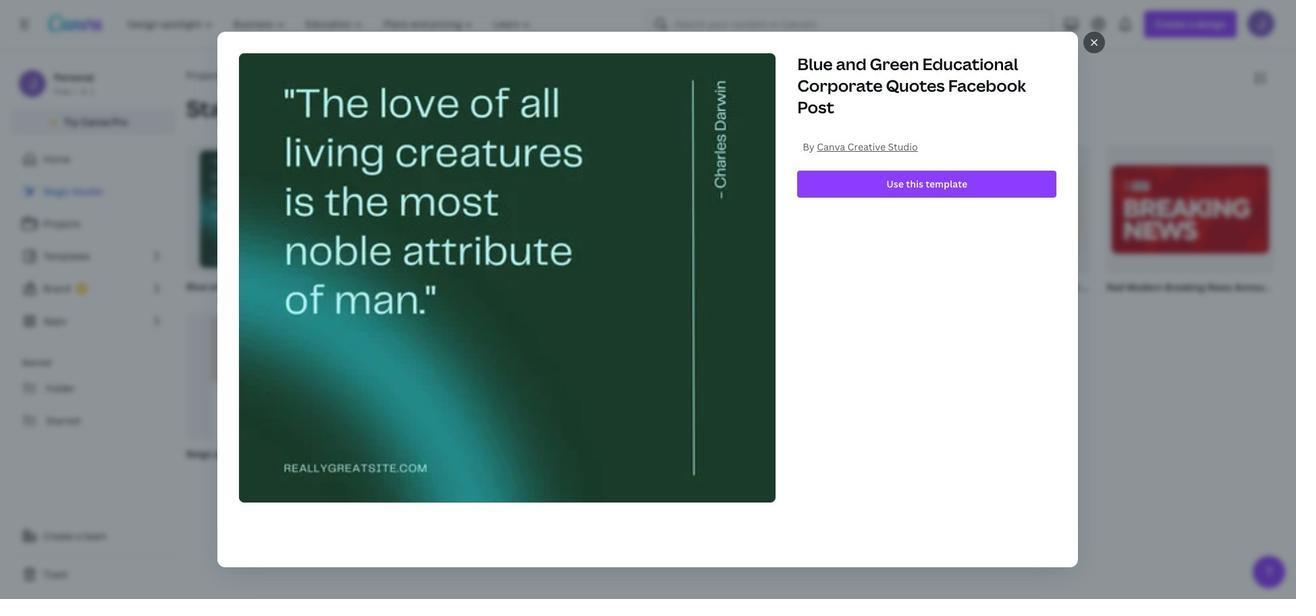 Task type: vqa. For each thing, say whether or not it's contained in the screenshot.
Top level navigation ELEMENT
yes



Task type: locate. For each thing, give the bounding box(es) containing it.
top level navigation element
[[119, 11, 542, 38]]

list
[[11, 178, 176, 335]]

group
[[184, 145, 354, 296], [368, 145, 538, 303], [552, 145, 722, 317], [736, 145, 906, 296], [920, 145, 1090, 296], [1104, 145, 1275, 296], [184, 312, 354, 572]]

None search field
[[648, 11, 1053, 38]]



